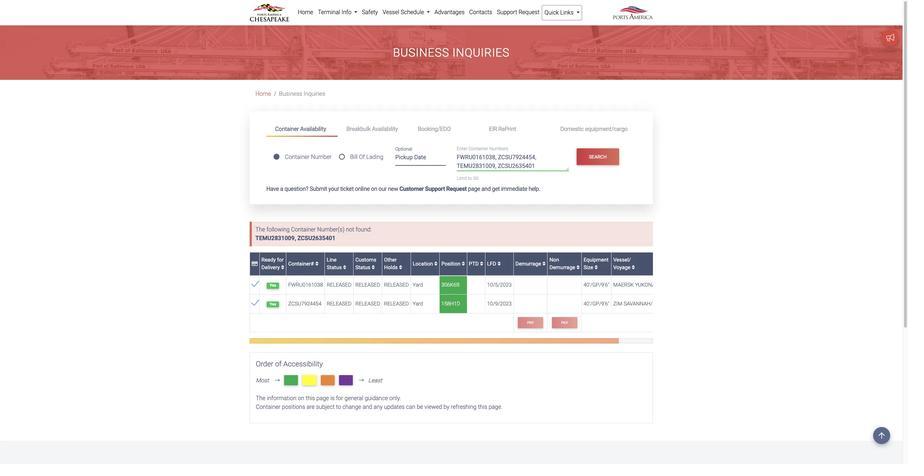 Task type: describe. For each thing, give the bounding box(es) containing it.
following
[[267, 227, 290, 233]]

subject
[[316, 404, 335, 411]]

least
[[368, 378, 382, 385]]

equipment
[[584, 257, 609, 263]]

sort image inside position link
[[462, 262, 465, 267]]

1 horizontal spatial business
[[393, 46, 449, 60]]

Enter Container Numbers text field
[[457, 153, 569, 171]]

domestic equipment/cargo link
[[552, 123, 637, 136]]

0 vertical spatial home
[[298, 9, 313, 16]]

be
[[417, 404, 423, 411]]

2 long arrow right image from the left
[[356, 378, 367, 384]]

order of accessibility
[[256, 360, 323, 369]]

0 vertical spatial on
[[371, 186, 377, 193]]

1 vertical spatial home
[[256, 91, 271, 98]]

1 vertical spatial inquiries
[[304, 91, 325, 98]]

safety
[[362, 9, 378, 16]]

terminal
[[318, 9, 340, 16]]

sort image inside demurrage link
[[543, 262, 546, 267]]

10/5/2023
[[487, 283, 512, 289]]

ready for delivery
[[262, 257, 284, 271]]

for inside 'the information on this page is for general guidance only. container positions are subject to change and any updates can be viewed by refreshing this page.'
[[336, 396, 343, 403]]

1 horizontal spatial business inquiries
[[393, 46, 510, 60]]

other holds
[[384, 257, 399, 271]]

line
[[327, 257, 337, 263]]

ticket
[[340, 186, 354, 193]]

fwru0161038
[[288, 283, 323, 289]]

limit to 50
[[457, 176, 479, 181]]

158h1d
[[442, 301, 460, 308]]

1 long arrow right image from the left
[[272, 378, 283, 384]]

container availability link
[[266, 123, 338, 137]]

general
[[345, 396, 363, 403]]

advantages
[[435, 9, 465, 16]]

found:
[[356, 227, 372, 233]]

the following container number(s) not found: temu2831009, zcsu2635401
[[256, 227, 372, 242]]

change
[[343, 404, 361, 411]]

question?
[[285, 186, 308, 193]]

0 vertical spatial and
[[482, 186, 491, 193]]

help.
[[529, 186, 541, 193]]

have
[[266, 186, 279, 193]]

sort image down customs
[[372, 265, 375, 271]]

accessibility
[[283, 360, 323, 369]]

other
[[384, 257, 397, 263]]

delivery
[[262, 265, 280, 271]]

customer support request link
[[400, 186, 467, 193]]

bill of lading
[[350, 154, 384, 161]]

location link
[[413, 261, 438, 267]]

306k6b
[[442, 283, 460, 289]]

container inside the following container number(s) not found: temu2831009, zcsu2635401
[[291, 227, 316, 233]]

by
[[444, 404, 450, 411]]

container up container number
[[275, 126, 299, 133]]

booking/edo
[[418, 126, 451, 133]]

sort image inside lfd link
[[498, 262, 501, 267]]

1 vertical spatial support
[[425, 186, 445, 193]]

equipment size
[[584, 257, 609, 271]]

not
[[346, 227, 354, 233]]

lfd link
[[487, 261, 501, 267]]

ptd link
[[469, 261, 483, 267]]

booking/edo link
[[409, 123, 480, 136]]

container left number
[[285, 154, 310, 161]]

container availability
[[275, 126, 326, 133]]

yukon/333e
[[635, 283, 666, 289]]

0 vertical spatial home link
[[296, 5, 316, 20]]

number
[[311, 154, 332, 161]]

demurrage inside non demurrage
[[550, 265, 575, 271]]

Optional text field
[[395, 152, 446, 166]]

sort image right delivery
[[281, 265, 284, 271]]

your
[[329, 186, 339, 193]]

number(s)
[[317, 227, 345, 233]]

for inside ready for delivery
[[277, 257, 284, 263]]

any
[[374, 404, 383, 411]]

1 vertical spatial this
[[478, 404, 487, 411]]

3 mt from the left
[[324, 377, 332, 385]]

vessel schedule
[[383, 9, 426, 16]]

voyage
[[614, 265, 631, 271]]

40'/gp/9'6" for zim savannah/18w
[[584, 301, 610, 308]]

domestic
[[561, 126, 584, 133]]

line status
[[327, 257, 343, 271]]

holds
[[384, 265, 398, 271]]

a
[[280, 186, 283, 193]]

status for line
[[327, 265, 342, 271]]

lfd
[[487, 261, 498, 267]]

container#
[[288, 261, 315, 267]]

container right the enter
[[469, 146, 488, 152]]

customs status
[[356, 257, 376, 271]]

of
[[275, 360, 282, 369]]

to inside 'the information on this page is for general guidance only. container positions are subject to change and any updates can be viewed by refreshing this page.'
[[336, 404, 341, 411]]

savannah/18w
[[624, 301, 663, 308]]

0 vertical spatial page
[[468, 186, 480, 193]]

sort image inside the ptd link
[[480, 262, 483, 267]]

non
[[550, 257, 559, 263]]

schedule
[[401, 9, 424, 16]]

1 horizontal spatial request
[[519, 9, 540, 16]]

position
[[442, 261, 462, 267]]

50
[[473, 176, 479, 181]]

availability for breakbulk availability
[[372, 126, 398, 133]]

positions
[[282, 404, 305, 411]]

search button
[[577, 149, 620, 166]]

sort image left size
[[577, 265, 580, 271]]

sort image for voyage
[[632, 265, 635, 271]]

go to top image
[[874, 428, 891, 445]]

status for customs
[[356, 265, 371, 271]]

updates
[[384, 404, 405, 411]]

lading
[[366, 154, 384, 161]]

ready
[[262, 257, 276, 263]]



Task type: vqa. For each thing, say whether or not it's contained in the screenshot.


Task type: locate. For each thing, give the bounding box(es) containing it.
to right subject
[[336, 404, 341, 411]]

to
[[468, 176, 472, 181], [336, 404, 341, 411]]

0 horizontal spatial request
[[446, 186, 467, 193]]

breakbulk availability
[[347, 126, 398, 133]]

to left 50
[[468, 176, 472, 181]]

1 horizontal spatial home
[[298, 9, 313, 16]]

1 horizontal spatial home link
[[296, 5, 316, 20]]

on left "our"
[[371, 186, 377, 193]]

safety link
[[360, 5, 380, 20]]

1 vertical spatial and
[[363, 404, 372, 411]]

and inside 'the information on this page is for general guidance only. container positions are subject to change and any updates can be viewed by refreshing this page.'
[[363, 404, 372, 411]]

1 horizontal spatial demurrage
[[550, 265, 575, 271]]

page up subject
[[317, 396, 329, 403]]

1 availability from the left
[[300, 126, 326, 133]]

1 yard from the top
[[413, 283, 423, 289]]

sort image
[[315, 262, 319, 267], [343, 265, 346, 271], [399, 265, 402, 271], [632, 265, 635, 271]]

support right customer
[[425, 186, 445, 193]]

long arrow right image left the 'least'
[[356, 378, 367, 384]]

mt down order of accessibility
[[287, 377, 295, 385]]

0 vertical spatial inquiries
[[453, 46, 510, 60]]

0 vertical spatial 40'/gp/9'6"
[[584, 283, 610, 289]]

container
[[275, 126, 299, 133], [469, 146, 488, 152], [285, 154, 310, 161], [291, 227, 316, 233], [256, 404, 281, 411]]

information
[[267, 396, 297, 403]]

container# link
[[288, 261, 319, 267]]

1 horizontal spatial to
[[468, 176, 472, 181]]

1 horizontal spatial status
[[356, 265, 371, 271]]

0 horizontal spatial on
[[298, 396, 304, 403]]

support request link
[[495, 5, 542, 20]]

the down most
[[256, 396, 266, 403]]

most
[[256, 378, 269, 385]]

1 40'/gp/9'6" from the top
[[584, 283, 610, 289]]

sort image left position
[[434, 262, 438, 267]]

have a question? submit your ticket online on our new customer support request page and get immediate help.
[[266, 186, 541, 193]]

on
[[371, 186, 377, 193], [298, 396, 304, 403]]

the
[[256, 227, 265, 233], [256, 396, 266, 403]]

bill
[[350, 154, 358, 161]]

page inside 'the information on this page is for general guidance only. container positions are subject to change and any updates can be viewed by refreshing this page.'
[[317, 396, 329, 403]]

sort image down the equipment
[[595, 265, 598, 271]]

long arrow right image right most
[[272, 378, 283, 384]]

sort image inside location link
[[434, 262, 438, 267]]

0 vertical spatial yard
[[413, 283, 423, 289]]

1 horizontal spatial support
[[497, 9, 517, 16]]

yard down location on the bottom left
[[413, 283, 423, 289]]

1 horizontal spatial on
[[371, 186, 377, 193]]

1 vertical spatial business
[[279, 91, 302, 98]]

customs
[[356, 257, 376, 263]]

0 vertical spatial for
[[277, 257, 284, 263]]

0 horizontal spatial availability
[[300, 126, 326, 133]]

vessel/
[[614, 257, 631, 263]]

reprint
[[499, 126, 516, 133]]

domestic equipment/cargo
[[561, 126, 628, 133]]

40'/gp/9'6"
[[584, 283, 610, 289], [584, 301, 610, 308]]

ptd
[[469, 261, 480, 267]]

zim
[[614, 301, 623, 308]]

status inside line status
[[327, 265, 342, 271]]

0 horizontal spatial this
[[306, 396, 315, 403]]

yes for zcsu7924454
[[270, 302, 276, 307]]

sort image for status
[[343, 265, 346, 271]]

1 horizontal spatial and
[[482, 186, 491, 193]]

status
[[327, 265, 342, 271], [356, 265, 371, 271]]

0 vertical spatial yes
[[270, 284, 276, 288]]

0 vertical spatial business
[[393, 46, 449, 60]]

2 status from the left
[[356, 265, 371, 271]]

yard for 306k6b
[[413, 283, 423, 289]]

limit
[[457, 176, 467, 181]]

sort image
[[434, 262, 438, 267], [462, 262, 465, 267], [480, 262, 483, 267], [498, 262, 501, 267], [543, 262, 546, 267], [281, 265, 284, 271], [372, 265, 375, 271], [577, 265, 580, 271], [595, 265, 598, 271]]

availability
[[300, 126, 326, 133], [372, 126, 398, 133]]

demurrage
[[516, 261, 543, 267], [550, 265, 575, 271]]

submit
[[310, 186, 327, 193]]

yes down delivery
[[270, 284, 276, 288]]

0 vertical spatial this
[[306, 396, 315, 403]]

this left page.
[[478, 404, 487, 411]]

sort image right holds
[[399, 265, 402, 271]]

only.
[[390, 396, 401, 403]]

maersk yukon/333e
[[614, 283, 666, 289]]

0 horizontal spatial for
[[277, 257, 284, 263]]

enter
[[457, 146, 468, 152]]

1 vertical spatial page
[[317, 396, 329, 403]]

2 40'/gp/9'6" from the top
[[584, 301, 610, 308]]

zim savannah/18w
[[614, 301, 663, 308]]

2 availability from the left
[[372, 126, 398, 133]]

non demurrage
[[550, 257, 577, 271]]

0 horizontal spatial page
[[317, 396, 329, 403]]

breakbulk
[[347, 126, 371, 133]]

container number
[[285, 154, 332, 161]]

mt up is
[[324, 377, 332, 385]]

yes left zcsu7924454
[[270, 302, 276, 307]]

advantages link
[[432, 5, 467, 20]]

1 vertical spatial to
[[336, 404, 341, 411]]

sort image left customs status
[[343, 265, 346, 271]]

order
[[256, 360, 273, 369]]

maersk
[[614, 283, 634, 289]]

1 vertical spatial the
[[256, 396, 266, 403]]

and
[[482, 186, 491, 193], [363, 404, 372, 411]]

sort image left lfd
[[480, 262, 483, 267]]

sort image left line
[[315, 262, 319, 267]]

the up temu2831009,
[[256, 227, 265, 233]]

1 vertical spatial business inquiries
[[279, 91, 325, 98]]

vessel
[[383, 9, 399, 16]]

viewed
[[425, 404, 442, 411]]

the information on this page is for general guidance only. container positions are subject to change and any updates can be viewed by refreshing this page.
[[256, 396, 503, 411]]

mt up general in the bottom left of the page
[[342, 377, 350, 385]]

2 yes from the top
[[270, 302, 276, 307]]

container inside 'the information on this page is for general guidance only. container positions are subject to change and any updates can be viewed by refreshing this page.'
[[256, 404, 281, 411]]

and left any
[[363, 404, 372, 411]]

sort image right voyage
[[632, 265, 635, 271]]

status down line
[[327, 265, 342, 271]]

yard left 158h1d
[[413, 301, 423, 308]]

sort image up 10/5/2023
[[498, 262, 501, 267]]

business inquiries
[[393, 46, 510, 60], [279, 91, 325, 98]]

breakbulk availability link
[[338, 123, 409, 136]]

demurrage left non
[[516, 261, 543, 267]]

0 vertical spatial business inquiries
[[393, 46, 510, 60]]

contacts
[[469, 9, 492, 16]]

our
[[379, 186, 387, 193]]

container down information
[[256, 404, 281, 411]]

yard for 158h1d
[[413, 301, 423, 308]]

eir reprint link
[[480, 123, 552, 136]]

4 mt from the left
[[342, 377, 350, 385]]

availability up container number
[[300, 126, 326, 133]]

sort image left ptd
[[462, 262, 465, 267]]

status inside customs status
[[356, 265, 371, 271]]

long arrow right image
[[272, 378, 283, 384], [356, 378, 367, 384]]

home
[[298, 9, 313, 16], [256, 91, 271, 98]]

customer
[[400, 186, 424, 193]]

sort image inside container# link
[[315, 262, 319, 267]]

eir
[[489, 126, 497, 133]]

search
[[589, 154, 607, 160]]

0 vertical spatial support
[[497, 9, 517, 16]]

guidance
[[365, 396, 388, 403]]

0 horizontal spatial demurrage
[[516, 261, 543, 267]]

terminal info
[[318, 9, 353, 16]]

1 vertical spatial for
[[336, 396, 343, 403]]

page.
[[489, 404, 503, 411]]

the for the information on this page is for general guidance only. container positions are subject to change and any updates can be viewed by refreshing this page.
[[256, 396, 266, 403]]

1 horizontal spatial long arrow right image
[[356, 378, 367, 384]]

are
[[307, 404, 315, 411]]

sort image for holds
[[399, 265, 402, 271]]

demurrage down non
[[550, 265, 575, 271]]

request left quick
[[519, 9, 540, 16]]

1 vertical spatial 40'/gp/9'6"
[[584, 301, 610, 308]]

1 horizontal spatial this
[[478, 404, 487, 411]]

0 vertical spatial request
[[519, 9, 540, 16]]

new
[[388, 186, 398, 193]]

the inside the following container number(s) not found: temu2831009, zcsu2635401
[[256, 227, 265, 233]]

availability right 'breakbulk'
[[372, 126, 398, 133]]

on inside 'the information on this page is for general guidance only. container positions are subject to change and any updates can be viewed by refreshing this page.'
[[298, 396, 304, 403]]

0 vertical spatial to
[[468, 176, 472, 181]]

this up are
[[306, 396, 315, 403]]

support right contacts
[[497, 9, 517, 16]]

0 horizontal spatial long arrow right image
[[272, 378, 283, 384]]

2 yard from the top
[[413, 301, 423, 308]]

mt down accessibility
[[305, 377, 314, 385]]

links
[[560, 9, 574, 16]]

demurrage link
[[516, 261, 546, 267]]

request down limit
[[446, 186, 467, 193]]

temu2831009,
[[256, 235, 296, 242]]

1 horizontal spatial for
[[336, 396, 343, 403]]

1 horizontal spatial inquiries
[[453, 46, 510, 60]]

1 mt from the left
[[287, 377, 295, 385]]

optional
[[395, 146, 412, 152]]

40'/gp/9'6" left zim on the right of page
[[584, 301, 610, 308]]

1 horizontal spatial availability
[[372, 126, 398, 133]]

1 vertical spatial home link
[[256, 91, 271, 98]]

2 mt from the left
[[305, 377, 314, 385]]

is
[[331, 396, 335, 403]]

numbers
[[490, 146, 508, 152]]

status down customs
[[356, 265, 371, 271]]

position link
[[442, 261, 465, 267]]

refreshing
[[451, 404, 477, 411]]

0 horizontal spatial business
[[279, 91, 302, 98]]

0 horizontal spatial business inquiries
[[279, 91, 325, 98]]

sort image left non
[[543, 262, 546, 267]]

request
[[519, 9, 540, 16], [446, 186, 467, 193]]

mt
[[287, 377, 295, 385], [305, 377, 314, 385], [324, 377, 332, 385], [342, 377, 350, 385]]

immediate
[[501, 186, 527, 193]]

0 horizontal spatial to
[[336, 404, 341, 411]]

40'/gp/9'6" for maersk yukon/333e
[[584, 283, 610, 289]]

1 horizontal spatial page
[[468, 186, 480, 193]]

0 vertical spatial the
[[256, 227, 265, 233]]

contacts link
[[467, 5, 495, 20]]

the for the following container number(s) not found: temu2831009, zcsu2635401
[[256, 227, 265, 233]]

home link
[[296, 5, 316, 20], [256, 91, 271, 98]]

enter container numbers
[[457, 146, 508, 152]]

size
[[584, 265, 594, 271]]

0 horizontal spatial home link
[[256, 91, 271, 98]]

page
[[468, 186, 480, 193], [317, 396, 329, 403]]

yes for fwru0161038
[[270, 284, 276, 288]]

info
[[342, 9, 352, 16]]

container up the zcsu2635401
[[291, 227, 316, 233]]

support request
[[497, 9, 540, 16]]

0 horizontal spatial and
[[363, 404, 372, 411]]

0 horizontal spatial support
[[425, 186, 445, 193]]

1 status from the left
[[327, 265, 342, 271]]

0 horizontal spatial status
[[327, 265, 342, 271]]

0 horizontal spatial home
[[256, 91, 271, 98]]

eir reprint
[[489, 126, 516, 133]]

equipment/cargo
[[585, 126, 628, 133]]

zcsu7924454
[[288, 301, 322, 308]]

for right ready
[[277, 257, 284, 263]]

credit card image
[[252, 262, 258, 267]]

0 horizontal spatial inquiries
[[304, 91, 325, 98]]

1 yes from the top
[[270, 284, 276, 288]]

quick
[[545, 9, 559, 16]]

1 vertical spatial yes
[[270, 302, 276, 307]]

online
[[355, 186, 370, 193]]

1 vertical spatial on
[[298, 396, 304, 403]]

availability for container availability
[[300, 126, 326, 133]]

on up positions
[[298, 396, 304, 403]]

and left get
[[482, 186, 491, 193]]

for right is
[[336, 396, 343, 403]]

40'/gp/9'6" down size
[[584, 283, 610, 289]]

terminal info link
[[316, 5, 360, 20]]

the inside 'the information on this page is for general guidance only. container positions are subject to change and any updates can be viewed by refreshing this page.'
[[256, 396, 266, 403]]

1 vertical spatial request
[[446, 186, 467, 193]]

1 vertical spatial yard
[[413, 301, 423, 308]]

page down 50
[[468, 186, 480, 193]]



